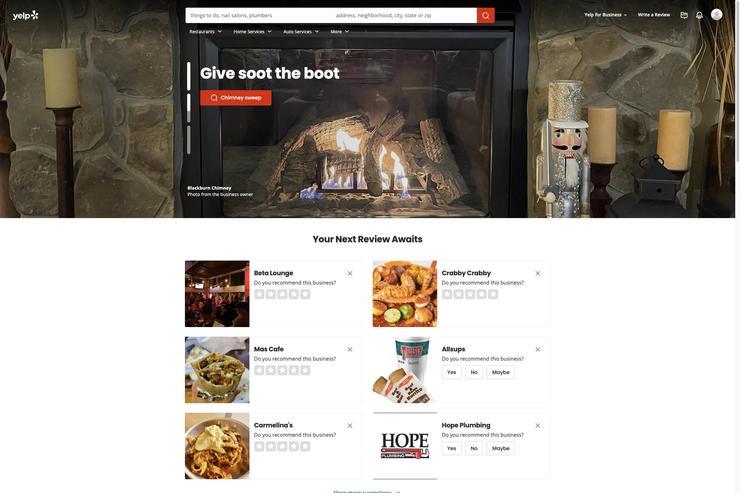 Task type: vqa. For each thing, say whether or not it's contained in the screenshot.
"Your"
yes



Task type: describe. For each thing, give the bounding box(es) containing it.
photo of mas cafe image
[[185, 337, 250, 403]]

this for crabby crabby
[[491, 279, 500, 286]]

lounge
[[270, 269, 294, 278]]

recommend for allsups
[[461, 355, 490, 362]]

write a review
[[639, 12, 671, 18]]

carmelina's
[[254, 421, 293, 430]]

recommend for hope plumbing
[[461, 431, 490, 438]]

24 chevron down v2 image inside 'more' link
[[343, 28, 351, 35]]

review for a
[[655, 12, 671, 18]]

do you recommend this business? for mas cafe
[[254, 355, 336, 362]]

do for crabby crabby
[[442, 279, 449, 286]]

24 chevron down v2 image for auto services
[[313, 28, 321, 35]]

this for beta lounge
[[303, 279, 312, 286]]

16 chevron down v2 image
[[623, 12, 629, 17]]

photo of crabby crabby image
[[373, 261, 438, 327]]

(no rating) image for cafe
[[254, 365, 311, 375]]

user actions element
[[580, 8, 732, 47]]

awaits
[[392, 233, 423, 246]]

chimney sweep link
[[200, 90, 272, 106]]

blackburn chimney link
[[188, 185, 231, 191]]

write
[[639, 12, 651, 18]]

crabby crabby link
[[442, 269, 522, 278]]

a
[[652, 12, 654, 18]]

business? for hope plumbing
[[501, 431, 524, 438]]

carmelina's link
[[254, 421, 334, 430]]

auto services
[[284, 28, 312, 34]]

Find text field
[[191, 12, 326, 19]]

no for allsups
[[471, 368, 478, 376]]

restaurants
[[190, 28, 215, 34]]

hope plumbing link
[[442, 421, 522, 430]]

do for carmelina's
[[254, 431, 261, 438]]

write a review link
[[636, 9, 673, 21]]

maybe button for hope plumbing
[[488, 441, 516, 455]]

24 chevron down v2 image for restaurants
[[216, 28, 224, 35]]

plumbing
[[460, 421, 491, 430]]

cafe
[[269, 345, 284, 354]]

restaurants link
[[185, 23, 229, 42]]

(no rating) image for lounge
[[254, 289, 311, 299]]

recommend for crabby crabby
[[461, 279, 490, 286]]

from
[[201, 191, 211, 197]]

boot
[[304, 63, 340, 84]]

do you recommend this business? for hope plumbing
[[442, 431, 524, 438]]

none field near
[[337, 12, 472, 19]]

you for allsups
[[451, 355, 459, 362]]

services for home services
[[248, 28, 265, 34]]

sweep
[[245, 94, 262, 101]]

yelp for business
[[585, 12, 622, 18]]

you for mas cafe
[[263, 355, 271, 362]]

0 vertical spatial chimney
[[221, 94, 244, 101]]

for
[[596, 12, 602, 18]]

notifications image
[[696, 12, 704, 19]]

1 crabby from the left
[[442, 269, 466, 278]]

allsups
[[442, 345, 466, 354]]

rating element down carmelina's
[[254, 441, 311, 451]]

do you recommend this business? for beta lounge
[[254, 279, 336, 286]]

recommend for beta lounge
[[273, 279, 302, 286]]

business categories element
[[185, 23, 723, 42]]

photo of allsups image
[[373, 337, 438, 403]]

no for hope plumbing
[[471, 445, 478, 452]]

tyler b. image
[[712, 9, 723, 20]]

do for mas cafe
[[254, 355, 261, 362]]

yes for hope plumbing
[[448, 445, 457, 452]]

do for beta lounge
[[254, 279, 261, 286]]

more link
[[326, 23, 356, 42]]

no button for hope plumbing
[[466, 441, 484, 455]]

yelp
[[585, 12, 595, 18]]

2 crabby from the left
[[468, 269, 492, 278]]

beta
[[254, 269, 269, 278]]

no button for allsups
[[466, 365, 484, 379]]

photo of beta lounge image
[[185, 261, 250, 327]]

rating element for crabby
[[442, 289, 499, 299]]

photo of carmelina's image
[[185, 413, 250, 479]]

business? for allsups
[[501, 355, 524, 362]]

rating element for cafe
[[254, 365, 311, 375]]

yes button for hope plumbing
[[442, 441, 462, 455]]



Task type: locate. For each thing, give the bounding box(es) containing it.
dismiss card image for carmelina's
[[347, 422, 354, 429]]

do you recommend this business? down allsups link
[[442, 355, 524, 362]]

maybe for allsups
[[493, 368, 510, 376]]

1 vertical spatial the
[[213, 191, 219, 197]]

you down crabby crabby on the right bottom of the page
[[451, 279, 459, 286]]

maybe
[[493, 368, 510, 376], [493, 445, 510, 452]]

chimney right 24 search v2 icon
[[221, 94, 244, 101]]

0 vertical spatial yes button
[[442, 365, 462, 379]]

(no rating) image down cafe
[[254, 365, 311, 375]]

0 vertical spatial maybe button
[[488, 365, 516, 379]]

home
[[234, 28, 247, 34]]

rating element down cafe
[[254, 365, 311, 375]]

1 vertical spatial maybe
[[493, 445, 510, 452]]

maybe down allsups link
[[493, 368, 510, 376]]

business? for mas cafe
[[313, 355, 336, 362]]

review inside write a review link
[[655, 12, 671, 18]]

2 no button from the top
[[466, 441, 484, 455]]

no down plumbing
[[471, 445, 478, 452]]

chimney sweep
[[221, 94, 262, 101]]

24 chevron down v2 image left "auto" on the top
[[266, 28, 274, 35]]

do you recommend this business? for carmelina's
[[254, 431, 336, 438]]

review right the next
[[358, 233, 390, 246]]

0 horizontal spatial 24 chevron down v2 image
[[343, 28, 351, 35]]

next
[[336, 233, 356, 246]]

1 horizontal spatial 24 chevron down v2 image
[[395, 489, 402, 493]]

yes button down hope
[[442, 441, 462, 455]]

explore banner section banner
[[0, 0, 736, 218]]

home services
[[234, 28, 265, 34]]

0 vertical spatial no
[[471, 368, 478, 376]]

do you recommend this business? down beta lounge link
[[254, 279, 336, 286]]

2 maybe from the top
[[493, 445, 510, 452]]

24 chevron down v2 image
[[216, 28, 224, 35], [266, 28, 274, 35], [313, 28, 321, 35]]

business? down hope plumbing link
[[501, 431, 524, 438]]

2 yes button from the top
[[442, 441, 462, 455]]

do
[[254, 279, 261, 286], [442, 279, 449, 286], [254, 355, 261, 362], [442, 355, 449, 362], [254, 431, 261, 438], [442, 431, 449, 438]]

rating element for lounge
[[254, 289, 311, 299]]

select slide image left 24 search v2 icon
[[187, 84, 191, 113]]

you down hope
[[451, 431, 459, 438]]

1 vertical spatial chimney
[[212, 185, 231, 191]]

24 chevron down v2 image inside 'home services' link
[[266, 28, 274, 35]]

1 24 chevron down v2 image from the left
[[216, 28, 224, 35]]

1 vertical spatial maybe button
[[488, 441, 516, 455]]

maybe button down allsups link
[[488, 365, 516, 379]]

1 vertical spatial review
[[358, 233, 390, 246]]

0 horizontal spatial none field
[[191, 12, 326, 19]]

this for carmelina's
[[303, 431, 312, 438]]

1 none field from the left
[[191, 12, 326, 19]]

business? for carmelina's
[[313, 431, 336, 438]]

recommend down crabby crabby link on the right of page
[[461, 279, 490, 286]]

you for crabby crabby
[[451, 279, 459, 286]]

this down mas cafe link
[[303, 355, 312, 362]]

dismiss card image
[[535, 269, 542, 277], [347, 346, 354, 353], [535, 346, 542, 353]]

1 vertical spatial no button
[[466, 441, 484, 455]]

this down crabby crabby link on the right of page
[[491, 279, 500, 286]]

business? for crabby crabby
[[501, 279, 524, 286]]

recommend down mas cafe link
[[273, 355, 302, 362]]

no
[[471, 368, 478, 376], [471, 445, 478, 452]]

none field find
[[191, 12, 326, 19]]

1 select slide image from the top
[[187, 62, 191, 91]]

you for carmelina's
[[263, 431, 271, 438]]

0 vertical spatial no button
[[466, 365, 484, 379]]

do you recommend this business? down carmelina's link
[[254, 431, 336, 438]]

24 chevron down v2 image inside restaurants link
[[216, 28, 224, 35]]

crabby crabby
[[442, 269, 492, 278]]

recommend for mas cafe
[[273, 355, 302, 362]]

business
[[221, 191, 239, 197]]

recommend
[[273, 279, 302, 286], [461, 279, 490, 286], [273, 355, 302, 362], [461, 355, 490, 362], [273, 431, 302, 438], [461, 431, 490, 438]]

select slide image
[[187, 62, 191, 91], [187, 84, 191, 113]]

you down the mas cafe
[[263, 355, 271, 362]]

0 vertical spatial the
[[275, 63, 301, 84]]

yes button down allsups
[[442, 365, 462, 379]]

owner
[[240, 191, 253, 197]]

this down allsups link
[[491, 355, 500, 362]]

yes
[[448, 368, 457, 376], [448, 445, 457, 452]]

you down carmelina's
[[263, 431, 271, 438]]

give
[[200, 63, 235, 84]]

give soot the boot
[[200, 63, 340, 84]]

beta lounge link
[[254, 269, 334, 278]]

dismiss card image for hope plumbing
[[535, 422, 542, 429]]

business?
[[313, 279, 336, 286], [501, 279, 524, 286], [313, 355, 336, 362], [501, 355, 524, 362], [313, 431, 336, 438], [501, 431, 524, 438]]

(no rating) image for crabby
[[442, 289, 499, 299]]

business? for beta lounge
[[313, 279, 336, 286]]

1 horizontal spatial services
[[295, 28, 312, 34]]

soot
[[238, 63, 272, 84]]

maybe down hope plumbing link
[[493, 445, 510, 452]]

search image
[[482, 12, 490, 19]]

services for auto services
[[295, 28, 312, 34]]

recommend down allsups link
[[461, 355, 490, 362]]

0 horizontal spatial services
[[248, 28, 265, 34]]

maybe button
[[488, 365, 516, 379], [488, 441, 516, 455]]

2 24 chevron down v2 image from the left
[[266, 28, 274, 35]]

chimney up business
[[212, 185, 231, 191]]

1 horizontal spatial review
[[655, 12, 671, 18]]

do down beta
[[254, 279, 261, 286]]

24 search v2 image
[[211, 94, 218, 102]]

yes down hope
[[448, 445, 457, 452]]

rating element down "lounge"
[[254, 289, 311, 299]]

business? down carmelina's link
[[313, 431, 336, 438]]

business? down crabby crabby link on the right of page
[[501, 279, 524, 286]]

no down allsups link
[[471, 368, 478, 376]]

(no rating) image down "lounge"
[[254, 289, 311, 299]]

this for hope plumbing
[[491, 431, 500, 438]]

(no rating) image
[[254, 289, 311, 299], [442, 289, 499, 299], [254, 365, 311, 375], [254, 441, 311, 451]]

this down hope plumbing link
[[491, 431, 500, 438]]

1 vertical spatial no
[[471, 445, 478, 452]]

hope plumbing
[[442, 421, 491, 430]]

2 services from the left
[[295, 28, 312, 34]]

1 services from the left
[[248, 28, 265, 34]]

your next review awaits
[[313, 233, 423, 246]]

do down mas
[[254, 355, 261, 362]]

mas
[[254, 345, 268, 354]]

do you recommend this business?
[[254, 279, 336, 286], [442, 279, 524, 286], [254, 355, 336, 362], [442, 355, 524, 362], [254, 431, 336, 438], [442, 431, 524, 438]]

0 horizontal spatial the
[[213, 191, 219, 197]]

maybe button down hope plumbing link
[[488, 441, 516, 455]]

projects image
[[681, 12, 689, 19]]

yes down allsups
[[448, 368, 457, 376]]

None search field
[[0, 0, 736, 47], [186, 8, 496, 23], [0, 0, 736, 47], [186, 8, 496, 23]]

do down carmelina's
[[254, 431, 261, 438]]

None radio
[[254, 289, 265, 299], [289, 289, 299, 299], [442, 289, 453, 299], [466, 289, 476, 299], [477, 289, 487, 299], [489, 289, 499, 299], [301, 365, 311, 375], [278, 441, 288, 451], [254, 289, 265, 299], [289, 289, 299, 299], [442, 289, 453, 299], [466, 289, 476, 299], [477, 289, 487, 299], [489, 289, 499, 299], [301, 365, 311, 375], [278, 441, 288, 451]]

you for hope plumbing
[[451, 431, 459, 438]]

chimney inside blackburn chimney photo from the business owner
[[212, 185, 231, 191]]

1 vertical spatial yes
[[448, 445, 457, 452]]

1 no button from the top
[[466, 365, 484, 379]]

this down beta lounge link
[[303, 279, 312, 286]]

1 maybe button from the top
[[488, 365, 516, 379]]

rating element
[[254, 289, 311, 299], [442, 289, 499, 299], [254, 365, 311, 375], [254, 441, 311, 451]]

1 horizontal spatial the
[[275, 63, 301, 84]]

1 yes from the top
[[448, 368, 457, 376]]

recommend for carmelina's
[[273, 431, 302, 438]]

2 yes from the top
[[448, 445, 457, 452]]

hope
[[442, 421, 459, 430]]

yelp for business button
[[583, 9, 631, 21]]

this down carmelina's link
[[303, 431, 312, 438]]

allsups link
[[442, 345, 522, 354]]

do you recommend this business? down crabby crabby link on the right of page
[[442, 279, 524, 286]]

do you recommend this business? for allsups
[[442, 355, 524, 362]]

0 vertical spatial review
[[655, 12, 671, 18]]

no button down allsups link
[[466, 365, 484, 379]]

home services link
[[229, 23, 279, 42]]

24 chevron down v2 image
[[343, 28, 351, 35], [395, 489, 402, 493]]

blackburn
[[188, 185, 211, 191]]

blackburn chimney photo from the business owner
[[188, 185, 253, 197]]

0 vertical spatial maybe
[[493, 368, 510, 376]]

mas cafe link
[[254, 345, 334, 354]]

1 maybe from the top
[[493, 368, 510, 376]]

business? down allsups link
[[501, 355, 524, 362]]

maybe button for allsups
[[488, 365, 516, 379]]

Near text field
[[337, 12, 472, 19]]

photo
[[188, 191, 200, 197]]

do for allsups
[[442, 355, 449, 362]]

chimney
[[221, 94, 244, 101], [212, 185, 231, 191]]

services right "auto" on the top
[[295, 28, 312, 34]]

dismiss card image for crabby
[[535, 269, 542, 277]]

business
[[603, 12, 622, 18]]

1 no from the top
[[471, 368, 478, 376]]

business? down beta lounge link
[[313, 279, 336, 286]]

do down hope
[[442, 431, 449, 438]]

no button down plumbing
[[466, 441, 484, 455]]

maybe for hope plumbing
[[493, 445, 510, 452]]

services right the home on the left top of the page
[[248, 28, 265, 34]]

do you recommend this business? down hope plumbing link
[[442, 431, 524, 438]]

beta lounge
[[254, 269, 294, 278]]

1 horizontal spatial crabby
[[468, 269, 492, 278]]

2 no from the top
[[471, 445, 478, 452]]

you down beta
[[263, 279, 271, 286]]

(no rating) image down carmelina's
[[254, 441, 311, 451]]

services
[[248, 28, 265, 34], [295, 28, 312, 34]]

0 horizontal spatial crabby
[[442, 269, 466, 278]]

business? down mas cafe link
[[313, 355, 336, 362]]

this for mas cafe
[[303, 355, 312, 362]]

1 vertical spatial 24 chevron down v2 image
[[395, 489, 402, 493]]

you for beta lounge
[[263, 279, 271, 286]]

recommend down carmelina's link
[[273, 431, 302, 438]]

review
[[655, 12, 671, 18], [358, 233, 390, 246]]

crabby
[[442, 269, 466, 278], [468, 269, 492, 278]]

1 horizontal spatial 24 chevron down v2 image
[[266, 28, 274, 35]]

None field
[[191, 12, 326, 19], [337, 12, 472, 19]]

None radio
[[266, 289, 276, 299], [278, 289, 288, 299], [301, 289, 311, 299], [454, 289, 464, 299], [254, 365, 265, 375], [266, 365, 276, 375], [278, 365, 288, 375], [289, 365, 299, 375], [254, 441, 265, 451], [266, 441, 276, 451], [289, 441, 299, 451], [301, 441, 311, 451], [266, 289, 276, 299], [278, 289, 288, 299], [301, 289, 311, 299], [454, 289, 464, 299], [254, 365, 265, 375], [266, 365, 276, 375], [278, 365, 288, 375], [289, 365, 299, 375], [254, 441, 265, 451], [266, 441, 276, 451], [289, 441, 299, 451], [301, 441, 311, 451]]

yes button for allsups
[[442, 365, 462, 379]]

(no rating) image down crabby crabby on the right bottom of the page
[[442, 289, 499, 299]]

0 vertical spatial 24 chevron down v2 image
[[343, 28, 351, 35]]

1 yes button from the top
[[442, 365, 462, 379]]

your
[[313, 233, 334, 246]]

1 horizontal spatial none field
[[337, 12, 472, 19]]

more
[[331, 28, 342, 34]]

dismiss card image for cafe
[[347, 346, 354, 353]]

the inside blackburn chimney photo from the business owner
[[213, 191, 219, 197]]

yes button
[[442, 365, 462, 379], [442, 441, 462, 455]]

2 horizontal spatial 24 chevron down v2 image
[[313, 28, 321, 35]]

rating element down crabby crabby on the right bottom of the page
[[442, 289, 499, 299]]

photo of hope plumbing image
[[373, 413, 438, 479]]

2 none field from the left
[[337, 12, 472, 19]]

auto
[[284, 28, 294, 34]]

do you recommend this business? down mas cafe link
[[254, 355, 336, 362]]

dismiss card image for beta lounge
[[347, 269, 354, 277]]

review right a
[[655, 12, 671, 18]]

0 horizontal spatial review
[[358, 233, 390, 246]]

do you recommend this business? for crabby crabby
[[442, 279, 524, 286]]

2 maybe button from the top
[[488, 441, 516, 455]]

24 chevron down v2 image right restaurants
[[216, 28, 224, 35]]

24 chevron down v2 image inside auto services link
[[313, 28, 321, 35]]

mas cafe
[[254, 345, 284, 354]]

do down allsups
[[442, 355, 449, 362]]

do for hope plumbing
[[442, 431, 449, 438]]

no button
[[466, 365, 484, 379], [466, 441, 484, 455]]

you
[[263, 279, 271, 286], [451, 279, 459, 286], [263, 355, 271, 362], [451, 355, 459, 362], [263, 431, 271, 438], [451, 431, 459, 438]]

recommend down plumbing
[[461, 431, 490, 438]]

24 chevron down v2 image for home services
[[266, 28, 274, 35]]

yes for allsups
[[448, 368, 457, 376]]

this for allsups
[[491, 355, 500, 362]]

dismiss card image
[[347, 269, 354, 277], [347, 422, 354, 429], [535, 422, 542, 429]]

3 24 chevron down v2 image from the left
[[313, 28, 321, 35]]

2 select slide image from the top
[[187, 84, 191, 113]]

review for next
[[358, 233, 390, 246]]

this
[[303, 279, 312, 286], [491, 279, 500, 286], [303, 355, 312, 362], [491, 355, 500, 362], [303, 431, 312, 438], [491, 431, 500, 438]]

do down crabby crabby on the right bottom of the page
[[442, 279, 449, 286]]

0 horizontal spatial 24 chevron down v2 image
[[216, 28, 224, 35]]

1 vertical spatial yes button
[[442, 441, 462, 455]]

0 vertical spatial yes
[[448, 368, 457, 376]]

select slide image left give
[[187, 62, 191, 91]]

auto services link
[[279, 23, 326, 42]]

recommend down "lounge"
[[273, 279, 302, 286]]

you down allsups
[[451, 355, 459, 362]]

the
[[275, 63, 301, 84], [213, 191, 219, 197]]

24 chevron down v2 image right auto services
[[313, 28, 321, 35]]



